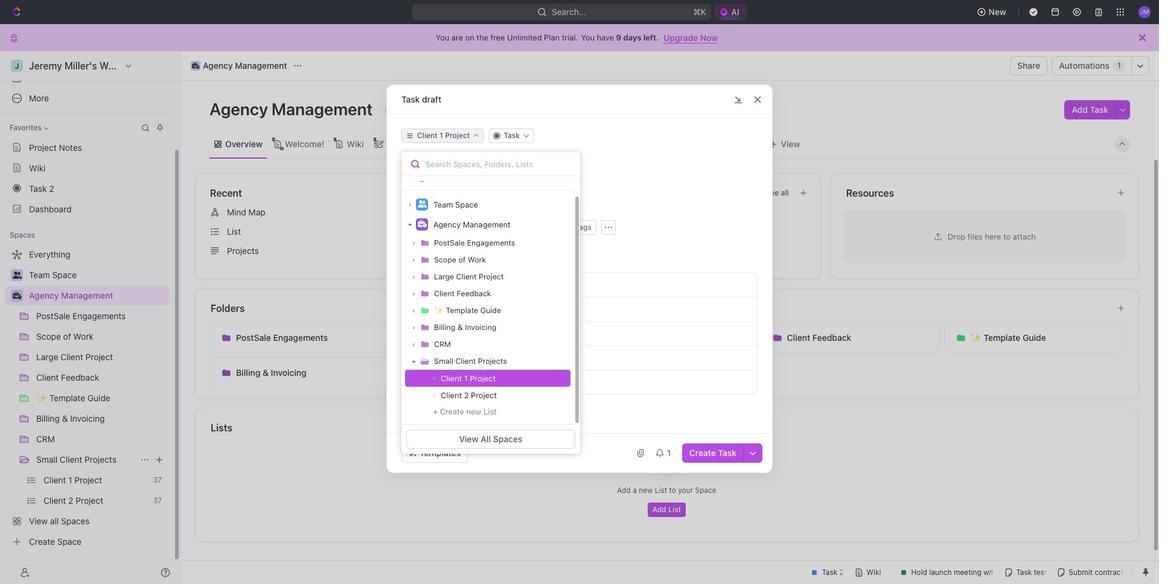 Task type: describe. For each thing, give the bounding box(es) containing it.
scope inside custom fields element
[[424, 328, 449, 339]]

task draft
[[402, 94, 442, 104]]

project up creative
[[424, 353, 452, 363]]

organizational
[[386, 139, 444, 149]]

automations
[[1060, 60, 1110, 71]]

files
[[968, 232, 983, 241]]

list inside button
[[669, 506, 682, 515]]

task for create task
[[719, 448, 737, 458]]

process
[[521, 139, 553, 149]]

folders
[[211, 303, 245, 314]]

1 horizontal spatial invoicing
[[465, 323, 497, 332]]

more
[[434, 407, 452, 416]]

1 horizontal spatial of
[[459, 256, 466, 265]]

on
[[465, 33, 475, 42]]

small inside button
[[604, 368, 626, 378]]

2 see all from the left
[[766, 188, 789, 198]]

show 4 more
[[407, 407, 452, 416]]

small client projects link
[[36, 451, 135, 470]]

pencil image
[[403, 197, 411, 205]]

new
[[989, 7, 1007, 17]]

projects link
[[205, 242, 498, 261]]

postsale engagements button
[[210, 323, 389, 353]]

0 vertical spatial ✨
[[434, 306, 444, 315]]

no lists icon. image
[[643, 438, 691, 486]]

new for create
[[467, 407, 482, 417]]

0 vertical spatial crm
[[434, 340, 451, 349]]

spaces inside "sidebar" navigation
[[10, 231, 35, 240]]

large client project
[[434, 272, 504, 281]]

list inside "link"
[[227, 227, 241, 237]]

now
[[701, 32, 718, 43]]

billing & invoicing inside button
[[236, 368, 307, 378]]

have
[[597, 33, 614, 42]]

dashboard link
[[5, 199, 169, 219]]

show
[[407, 407, 426, 416]]

scope of work button
[[394, 323, 573, 353]]

add list button
[[648, 503, 686, 518]]

add a new list to your space
[[618, 486, 717, 495]]

postsale engagements inside button
[[236, 333, 328, 343]]

0 vertical spatial scope of work
[[434, 256, 486, 265]]

0 horizontal spatial to
[[670, 486, 676, 495]]

resource management
[[545, 227, 635, 237]]

docs
[[528, 188, 551, 199]]

write with ai
[[417, 196, 467, 206]]

tree inside "sidebar" navigation
[[5, 245, 169, 552]]

scope of work inside button
[[420, 333, 478, 343]]

project down creative project phase
[[471, 391, 497, 401]]

project notes link
[[5, 138, 169, 157]]

1 horizontal spatial wiki link
[[344, 136, 364, 153]]

write
[[417, 196, 438, 206]]

a
[[633, 486, 637, 495]]

feedback inside client feedback button
[[813, 333, 852, 343]]

scope inside button
[[420, 333, 445, 343]]

custom
[[402, 258, 429, 267]]

overall process
[[491, 139, 553, 149]]

add description button
[[398, 172, 762, 191]]

small inside "sidebar" navigation
[[36, 455, 57, 465]]

list link
[[205, 222, 498, 242]]

new button
[[972, 2, 1014, 22]]

0 vertical spatial &
[[458, 323, 463, 332]]

small client projects inside "sidebar" navigation
[[36, 455, 117, 465]]

projects inside "sidebar" navigation
[[85, 455, 117, 465]]

new for a
[[639, 486, 653, 495]]

9
[[617, 33, 622, 42]]

+
[[433, 407, 438, 417]]

client 1 project
[[441, 374, 496, 384]]

wiki inside "sidebar" navigation
[[29, 163, 46, 173]]

small client projects inside button
[[604, 368, 686, 378]]

guide inside "button"
[[1023, 333, 1047, 343]]

with
[[440, 196, 457, 206]]

favorites button
[[5, 121, 54, 135]]

organizational chart
[[386, 139, 469, 149]]

agency inside "sidebar" navigation
[[29, 291, 59, 301]]

billing inside button
[[236, 368, 261, 378]]

create task button
[[682, 444, 744, 463]]

sidebar navigation
[[0, 51, 181, 585]]

all
[[481, 434, 491, 445]]

add task
[[1073, 105, 1109, 115]]

projects inside button
[[653, 368, 686, 378]]

1 horizontal spatial billing & invoicing
[[434, 323, 497, 332]]

folders button
[[210, 301, 1108, 316]]

creative
[[424, 377, 456, 388]]

work up large client project
[[468, 256, 486, 265]]

creative project phase
[[424, 377, 512, 388]]

favorites
[[10, 123, 42, 132]]

1 you from the left
[[436, 33, 450, 42]]

description
[[435, 176, 479, 187]]

1 see from the left
[[465, 188, 478, 198]]

0 vertical spatial ✨ template guide
[[434, 306, 501, 315]]

project notes
[[29, 142, 82, 153]]

are
[[452, 33, 463, 42]]

dashboards link
[[5, 68, 169, 88]]

0 horizontal spatial task
[[402, 94, 420, 104]]

0 vertical spatial create
[[440, 407, 465, 417]]

search...
[[552, 7, 587, 17]]

upgrade now link
[[664, 32, 718, 43]]

overview link
[[223, 136, 263, 153]]

client 1 project a scope of work link
[[523, 242, 816, 261]]

0 horizontal spatial client feedback
[[434, 289, 491, 298]]

⌘k
[[694, 7, 707, 17]]

add for add description
[[417, 176, 433, 187]]

item
[[445, 280, 462, 290]]

here
[[985, 232, 1002, 241]]

write with ai button
[[398, 191, 762, 211]]

1 horizontal spatial agency management link
[[188, 59, 290, 73]]

business time image
[[192, 63, 199, 69]]

‎task 2
[[29, 183, 54, 194]]

create inside button
[[690, 448, 716, 458]]

welcome!
[[285, 139, 325, 149]]

client 2 project
[[441, 391, 497, 401]]

client 1 project a scope of work
[[545, 246, 671, 256]]

team space
[[434, 200, 478, 210]]

free
[[491, 33, 505, 42]]

ai
[[459, 196, 467, 206]]

management inside resource management link
[[584, 227, 635, 237]]

mind
[[227, 207, 246, 217]]

list down client 2 project
[[484, 407, 497, 417]]

& inside billing & invoicing button
[[263, 368, 269, 378]]

all for 1st see all button from left
[[480, 188, 488, 198]]

0 vertical spatial feedback
[[457, 289, 491, 298]]

business time image inside "sidebar" navigation
[[12, 292, 21, 300]]

schedule
[[424, 304, 460, 314]]

0 vertical spatial postsale
[[434, 239, 465, 248]]

client feedback button
[[761, 323, 940, 353]]

plan
[[544, 33, 560, 42]]

project right item
[[479, 272, 504, 281]]

notes
[[59, 142, 82, 153]]

0 vertical spatial business time image
[[418, 221, 427, 228]]

2 for client
[[464, 391, 469, 401]]

0 vertical spatial to
[[1004, 232, 1011, 241]]

work inside button
[[458, 333, 478, 343]]

share button
[[1011, 56, 1048, 76]]

add description
[[417, 176, 479, 187]]

1 see all button from the left
[[460, 186, 493, 201]]

0 horizontal spatial template
[[446, 306, 479, 315]]

billing & invoicing button
[[210, 358, 389, 388]]

4
[[428, 407, 432, 416]]

project description
[[424, 353, 499, 363]]

1 for client 1 project a scope of work
[[570, 246, 574, 256]]

✨ template guide inside "button"
[[971, 333, 1047, 343]]

description
[[454, 353, 499, 363]]

a
[[606, 246, 612, 256]]



Task type: locate. For each thing, give the bounding box(es) containing it.
invoicing down "postsale engagements" button
[[271, 368, 307, 378]]

0 horizontal spatial small client projects
[[36, 455, 117, 465]]

task
[[402, 94, 420, 104], [1091, 105, 1109, 115], [719, 448, 737, 458]]

postsale up fields on the top left of page
[[434, 239, 465, 248]]

wiki up ‎task
[[29, 163, 46, 173]]

0 horizontal spatial business time image
[[12, 292, 21, 300]]

tree
[[5, 245, 169, 552]]

add for add list
[[653, 506, 667, 515]]

the
[[477, 33, 489, 42]]

2 vertical spatial task
[[719, 448, 737, 458]]

phase
[[489, 377, 512, 388]]

project down description
[[470, 374, 496, 384]]

1 vertical spatial invoicing
[[271, 368, 307, 378]]

project left a
[[576, 246, 604, 256]]

wiki right welcome!
[[347, 139, 364, 149]]

add up write
[[417, 176, 433, 187]]

0 vertical spatial wiki
[[347, 139, 364, 149]]

drop
[[948, 232, 966, 241]]

1 vertical spatial ✨
[[971, 333, 982, 343]]

upgrade
[[664, 32, 698, 43]]

1 vertical spatial feedback
[[813, 333, 852, 343]]

lists
[[211, 423, 233, 434]]

untitled
[[545, 207, 576, 217]]

user group image
[[418, 201, 427, 208]]

1 up client 2 project
[[464, 374, 468, 384]]

to right here
[[1004, 232, 1011, 241]]

1 vertical spatial task
[[1091, 105, 1109, 115]]

1 vertical spatial spaces
[[493, 434, 523, 445]]

1 horizontal spatial ✨ template guide
[[971, 333, 1047, 343]]

0 vertical spatial client feedback
[[434, 289, 491, 298]]

2 for ‎task
[[49, 183, 54, 194]]

small
[[434, 357, 454, 366], [604, 368, 626, 378], [36, 455, 57, 465]]

template
[[446, 306, 479, 315], [984, 333, 1021, 343]]

1 horizontal spatial small
[[434, 357, 454, 366]]

postsale engagements up billing & invoicing button
[[236, 333, 328, 343]]

0 horizontal spatial wiki link
[[5, 158, 169, 178]]

1 vertical spatial crm
[[420, 368, 439, 378]]

client inside "sidebar" navigation
[[60, 455, 82, 465]]

engagements up billing & invoicing button
[[273, 333, 328, 343]]

work down resource management link
[[651, 246, 671, 256]]

postsale down folders at the bottom of the page
[[236, 333, 271, 343]]

pmo
[[424, 280, 443, 290]]

0 horizontal spatial engagements
[[273, 333, 328, 343]]

project up client 2 project
[[459, 377, 486, 388]]

timeline link
[[573, 136, 610, 153]]

0 horizontal spatial ✨ template guide
[[434, 306, 501, 315]]

0 vertical spatial space
[[456, 200, 478, 210]]

of inside button
[[447, 333, 455, 343]]

create up your
[[690, 448, 716, 458]]

Search Spaces, Folders, Lists text field
[[402, 152, 581, 176]]

1 horizontal spatial postsale engagements
[[434, 239, 516, 248]]

postsale inside button
[[236, 333, 271, 343]]

✨ inside ✨ template guide "button"
[[971, 333, 982, 343]]

to left your
[[670, 486, 676, 495]]

engagements up large client project
[[467, 239, 516, 248]]

mind map link
[[205, 203, 498, 222]]

timeline
[[576, 139, 610, 149]]

1 vertical spatial ✨ template guide
[[971, 333, 1047, 343]]

dashboard
[[29, 204, 72, 214]]

1 horizontal spatial task
[[719, 448, 737, 458]]

overall
[[491, 139, 519, 149]]

2
[[49, 183, 54, 194], [464, 391, 469, 401]]

0 vertical spatial small
[[434, 357, 454, 366]]

spaces inside button
[[493, 434, 523, 445]]

agency management
[[203, 60, 287, 71], [210, 99, 377, 119], [434, 220, 511, 230], [29, 291, 113, 301]]

0 horizontal spatial all
[[480, 188, 488, 198]]

1 horizontal spatial create
[[690, 448, 716, 458]]

crm up project description
[[434, 340, 451, 349]]

billing & invoicing down schedule at left bottom
[[434, 323, 497, 332]]

tree containing agency management
[[5, 245, 169, 552]]

share
[[1018, 60, 1041, 71]]

0 horizontal spatial small
[[36, 455, 57, 465]]

all
[[480, 188, 488, 198], [781, 188, 789, 198]]

billing & invoicing
[[434, 323, 497, 332], [236, 368, 307, 378]]

0 vertical spatial new
[[467, 407, 482, 417]]

recent
[[210, 188, 242, 199]]

2 see all button from the left
[[761, 186, 794, 201]]

1 vertical spatial wiki link
[[5, 158, 169, 178]]

resources button
[[846, 186, 1108, 201]]

‎task
[[29, 183, 47, 194]]

spaces right all
[[493, 434, 523, 445]]

spaces down 'dashboard'
[[10, 231, 35, 240]]

left.
[[644, 33, 659, 42]]

1 horizontal spatial space
[[696, 486, 717, 495]]

map
[[249, 207, 266, 217]]

2 inside "link"
[[49, 183, 54, 194]]

2 vertical spatial small client projects
[[36, 455, 117, 465]]

lists button
[[210, 421, 1125, 436]]

scope of work up project description
[[420, 333, 478, 343]]

create right +
[[440, 407, 465, 417]]

scope of work up large client project
[[434, 256, 486, 265]]

0 vertical spatial small client projects
[[434, 357, 507, 366]]

0 horizontal spatial invoicing
[[271, 368, 307, 378]]

type
[[465, 280, 484, 290]]

see all button
[[460, 186, 493, 201], [761, 186, 794, 201]]

new right a
[[639, 486, 653, 495]]

& down "postsale engagements" button
[[263, 368, 269, 378]]

wiki link right welcome!
[[344, 136, 364, 153]]

0 horizontal spatial see all button
[[460, 186, 493, 201]]

add down automations
[[1073, 105, 1089, 115]]

postsale engagements up large client project
[[434, 239, 516, 248]]

mind map
[[227, 207, 266, 217]]

0 vertical spatial billing
[[434, 323, 456, 332]]

trial.
[[562, 33, 578, 42]]

0 horizontal spatial guide
[[481, 306, 501, 315]]

team
[[434, 200, 453, 210]]

& down schedule at left bottom
[[458, 323, 463, 332]]

0 horizontal spatial agency management link
[[29, 286, 167, 306]]

guide
[[481, 306, 501, 315], [1023, 333, 1047, 343]]

0 horizontal spatial of
[[447, 333, 455, 343]]

large
[[434, 272, 454, 281]]

1 horizontal spatial template
[[984, 333, 1021, 343]]

add list
[[653, 506, 682, 515]]

of up large client project
[[459, 256, 466, 265]]

crm
[[434, 340, 451, 349], [420, 368, 439, 378]]

resources
[[847, 188, 895, 199]]

project down the favorites button
[[29, 142, 57, 153]]

0 horizontal spatial create
[[440, 407, 465, 417]]

0 vertical spatial spaces
[[10, 231, 35, 240]]

dashboards
[[29, 72, 76, 83]]

1 vertical spatial postsale
[[236, 333, 271, 343]]

fields
[[431, 258, 451, 267]]

small client projects
[[434, 357, 507, 366], [604, 368, 686, 378], [36, 455, 117, 465]]

1 horizontal spatial 2
[[464, 391, 469, 401]]

1 vertical spatial scope of work
[[420, 333, 478, 343]]

Task Name text field
[[402, 150, 761, 165]]

✨
[[434, 306, 444, 315], [971, 333, 982, 343]]

0 horizontal spatial space
[[456, 200, 478, 210]]

list
[[227, 227, 241, 237], [484, 407, 497, 417], [655, 486, 668, 495], [669, 506, 682, 515]]

new down client 2 project
[[467, 407, 482, 417]]

create
[[440, 407, 465, 417], [690, 448, 716, 458]]

project
[[29, 142, 57, 153], [576, 246, 604, 256], [479, 272, 504, 281], [424, 353, 452, 363], [470, 374, 496, 384], [459, 377, 486, 388], [471, 391, 497, 401]]

1 vertical spatial agency management link
[[29, 286, 167, 306]]

of up project description
[[447, 333, 455, 343]]

1 vertical spatial guide
[[1023, 333, 1047, 343]]

billing & invoicing down "postsale engagements" button
[[236, 368, 307, 378]]

0 horizontal spatial feedback
[[457, 289, 491, 298]]

1 horizontal spatial spaces
[[493, 434, 523, 445]]

1 horizontal spatial client feedback
[[787, 333, 852, 343]]

custom fields
[[402, 258, 451, 267]]

0 vertical spatial engagements
[[467, 239, 516, 248]]

wiki link
[[344, 136, 364, 153], [5, 158, 169, 178]]

space right your
[[696, 486, 717, 495]]

1 down the 'resource'
[[570, 246, 574, 256]]

space right team
[[456, 200, 478, 210]]

invoicing inside button
[[271, 368, 307, 378]]

untitled link
[[523, 203, 816, 222]]

2 see from the left
[[766, 188, 779, 198]]

list down add a new list to your space
[[669, 506, 682, 515]]

1 horizontal spatial you
[[581, 33, 595, 42]]

resource
[[545, 227, 582, 237]]

0 horizontal spatial postsale engagements
[[236, 333, 328, 343]]

1 vertical spatial wiki
[[29, 163, 46, 173]]

1 horizontal spatial &
[[458, 323, 463, 332]]

1 right automations
[[1118, 61, 1122, 70]]

list down mind
[[227, 227, 241, 237]]

1 vertical spatial &
[[263, 368, 269, 378]]

1 vertical spatial space
[[696, 486, 717, 495]]

view
[[459, 434, 479, 445]]

create task
[[690, 448, 737, 458]]

1 horizontal spatial see all button
[[761, 186, 794, 201]]

1 horizontal spatial engagements
[[467, 239, 516, 248]]

all for 1st see all button from the right
[[781, 188, 789, 198]]

work up project description
[[458, 333, 478, 343]]

scope
[[614, 246, 639, 256], [434, 256, 457, 265], [424, 328, 449, 339], [420, 333, 445, 343]]

wiki link up ‎task 2 "link"
[[5, 158, 169, 178]]

you left are at top left
[[436, 33, 450, 42]]

1 horizontal spatial ✨
[[971, 333, 982, 343]]

add task button
[[1065, 100, 1116, 120]]

2 all from the left
[[781, 188, 789, 198]]

small client projects button
[[578, 358, 757, 388]]

engagements inside button
[[273, 333, 328, 343]]

task for add task
[[1091, 105, 1109, 115]]

0 vertical spatial invoicing
[[465, 323, 497, 332]]

invoicing
[[465, 323, 497, 332], [271, 368, 307, 378]]

1 horizontal spatial wiki
[[347, 139, 364, 149]]

1 for client 1 project
[[464, 374, 468, 384]]

attach
[[1013, 232, 1037, 241]]

1 vertical spatial to
[[670, 486, 676, 495]]

task inside add task button
[[1091, 105, 1109, 115]]

0 horizontal spatial spaces
[[10, 231, 35, 240]]

1 horizontal spatial billing
[[434, 323, 456, 332]]

1 vertical spatial small
[[604, 368, 626, 378]]

1 vertical spatial engagements
[[273, 333, 328, 343]]

1 vertical spatial postsale engagements
[[236, 333, 328, 343]]

custom fields element
[[402, 272, 758, 419]]

crm inside crm button
[[420, 368, 439, 378]]

0 horizontal spatial 1
[[464, 374, 468, 384]]

2 down creative project phase
[[464, 391, 469, 401]]

1 horizontal spatial guide
[[1023, 333, 1047, 343]]

2 horizontal spatial 1
[[1118, 61, 1122, 70]]

draft
[[422, 94, 442, 104]]

1 horizontal spatial small client projects
[[434, 357, 507, 366]]

0 vertical spatial postsale engagements
[[434, 239, 516, 248]]

1 horizontal spatial see all
[[766, 188, 789, 198]]

task inside create task button
[[719, 448, 737, 458]]

1 vertical spatial business time image
[[12, 292, 21, 300]]

see
[[465, 188, 478, 198], [766, 188, 779, 198]]

of
[[641, 246, 649, 256], [459, 256, 466, 265], [447, 333, 455, 343]]

1 vertical spatial template
[[984, 333, 1021, 343]]

business time image
[[418, 221, 427, 228], [12, 292, 21, 300]]

2 you from the left
[[581, 33, 595, 42]]

crm down project description
[[420, 368, 439, 378]]

1 vertical spatial new
[[639, 486, 653, 495]]

of down resource management link
[[641, 246, 649, 256]]

✨ template guide button
[[945, 323, 1124, 353]]

add down add a new list to your space
[[653, 506, 667, 515]]

invoicing up description
[[465, 323, 497, 332]]

client feedback inside button
[[787, 333, 852, 343]]

client
[[545, 246, 568, 256], [456, 272, 477, 281], [434, 289, 455, 298], [787, 333, 811, 343], [456, 357, 476, 366], [628, 368, 651, 378], [441, 374, 462, 384], [441, 391, 462, 401], [60, 455, 82, 465]]

management inside tree
[[61, 291, 113, 301]]

drop files here to attach
[[948, 232, 1037, 241]]

1 horizontal spatial 1
[[570, 246, 574, 256]]

agency management inside "sidebar" navigation
[[29, 291, 113, 301]]

list up add list
[[655, 486, 668, 495]]

1 see all from the left
[[465, 188, 488, 198]]

0 horizontal spatial ✨
[[434, 306, 444, 315]]

add for add task
[[1073, 105, 1089, 115]]

template inside "button"
[[984, 333, 1021, 343]]

+ create new list
[[433, 407, 497, 417]]

1 horizontal spatial all
[[781, 188, 789, 198]]

you left have
[[581, 33, 595, 42]]

0 vertical spatial 2
[[49, 183, 54, 194]]

project inside "sidebar" navigation
[[29, 142, 57, 153]]

1 horizontal spatial postsale
[[434, 239, 465, 248]]

add left a
[[618, 486, 631, 495]]

0 vertical spatial template
[[446, 306, 479, 315]]

2 horizontal spatial small client projects
[[604, 368, 686, 378]]

client feedback
[[434, 289, 491, 298], [787, 333, 852, 343]]

1 vertical spatial create
[[690, 448, 716, 458]]

1 all from the left
[[480, 188, 488, 198]]

spaces
[[10, 231, 35, 240], [493, 434, 523, 445]]

overall process link
[[489, 136, 553, 153]]

0 horizontal spatial 2
[[49, 183, 54, 194]]

1 vertical spatial billing & invoicing
[[236, 368, 307, 378]]

feedback
[[457, 289, 491, 298], [813, 333, 852, 343]]

management
[[235, 60, 287, 71], [272, 99, 373, 119], [463, 220, 511, 230], [584, 227, 635, 237], [61, 291, 113, 301]]

1 horizontal spatial feedback
[[813, 333, 852, 343]]

add for add a new list to your space
[[618, 486, 631, 495]]

agency management link
[[188, 59, 290, 73], [29, 286, 167, 306]]

2 horizontal spatial small
[[604, 368, 626, 378]]

2 right ‎task
[[49, 183, 54, 194]]

2 horizontal spatial of
[[641, 246, 649, 256]]

scope of work
[[434, 256, 486, 265], [420, 333, 478, 343]]

2 horizontal spatial task
[[1091, 105, 1109, 115]]

✨ template guide
[[434, 306, 501, 315], [971, 333, 1047, 343]]

1 vertical spatial billing
[[236, 368, 261, 378]]



Task type: vqa. For each thing, say whether or not it's contained in the screenshot.
pizza slice Image
no



